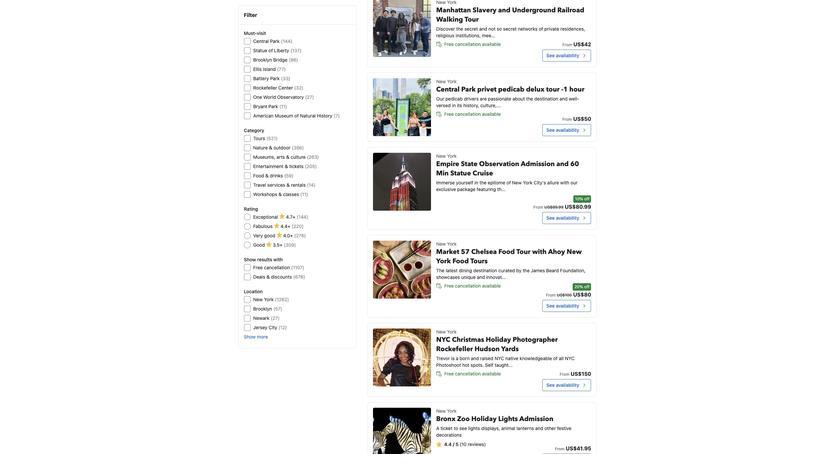 Task type: vqa. For each thing, say whether or not it's contained in the screenshot.


Task type: locate. For each thing, give the bounding box(es) containing it.
off inside 20% off from us$100 us$80
[[585, 285, 590, 290]]

see for central park privet pedicab delux tour -1 hour
[[547, 127, 555, 133]]

york for nyc
[[447, 329, 457, 335]]

see availability
[[547, 53, 579, 58], [547, 127, 579, 133], [547, 215, 579, 221], [547, 303, 579, 309], [547, 383, 579, 389]]

history,
[[464, 103, 479, 108]]

of left private
[[539, 26, 543, 32]]

0 vertical spatial brooklyn
[[253, 57, 272, 63]]

new up empire
[[436, 153, 446, 159]]

knowledgeable
[[520, 356, 552, 362]]

free cancellation available down spots.
[[444, 371, 501, 377]]

0 horizontal spatial pedicab
[[446, 96, 463, 102]]

the inside new york empire state observation admission and 60 min statue cruise immerse yourself in the epitome of new york city's allure with our exclusive package featuring th...
[[480, 180, 487, 186]]

1 horizontal spatial in
[[475, 180, 478, 186]]

0 vertical spatial statue
[[253, 48, 267, 53]]

from left us$89.99
[[534, 205, 543, 210]]

good
[[253, 242, 265, 248]]

rockefeller up is
[[436, 345, 473, 354]]

1 horizontal spatial food
[[453, 257, 469, 266]]

with left our
[[560, 180, 570, 186]]

the
[[456, 26, 463, 32], [526, 96, 533, 102], [480, 180, 487, 186], [523, 268, 530, 274]]

admission inside new york empire state observation admission and 60 min statue cruise immerse yourself in the epitome of new york city's allure with our exclusive package featuring th...
[[521, 160, 555, 169]]

with left ahoy
[[532, 248, 547, 257]]

4 available from the top
[[482, 371, 501, 377]]

from down all
[[560, 372, 570, 377]]

1 horizontal spatial secret
[[503, 26, 517, 32]]

rockefeller center (32)
[[253, 85, 303, 91]]

park up the statue of liberty (137)
[[270, 38, 280, 44]]

(32)
[[294, 85, 303, 91]]

1 horizontal spatial rockefeller
[[436, 345, 473, 354]]

visit
[[257, 30, 266, 36]]

holiday up hudson
[[486, 336, 511, 345]]

4 free cancellation available from the top
[[444, 371, 501, 377]]

latest
[[446, 268, 458, 274]]

new for (1262)
[[253, 297, 263, 303]]

york for bronx
[[447, 409, 457, 415]]

0 vertical spatial food
[[253, 173, 264, 179]]

with up free cancellation (1107)
[[274, 257, 283, 263]]

& for discounts
[[267, 274, 270, 280]]

2 show from the top
[[244, 334, 256, 340]]

5 see availability from the top
[[547, 383, 579, 389]]

cancellation
[[455, 41, 481, 47], [455, 111, 481, 117], [264, 265, 290, 271], [455, 283, 481, 289], [455, 371, 481, 377]]

york inside new york nyc christmas holiday photographer rockefeller hudson yards trevor is a born and raised nyc native knowledgeable of all nyc photoshoot hot spots. self taught...
[[447, 329, 457, 335]]

brooklyn bridge (86)
[[253, 57, 298, 63]]

1 horizontal spatial statue
[[451, 169, 471, 178]]

ticket
[[441, 426, 453, 432]]

see availability for nyc christmas holiday photographer rockefeller hudson yards
[[547, 383, 579, 389]]

1 vertical spatial show
[[244, 334, 256, 340]]

cancellation down hot
[[455, 371, 481, 377]]

1 off from the top
[[585, 197, 590, 202]]

0 horizontal spatial destination
[[473, 268, 497, 274]]

park for (33)
[[270, 76, 280, 81]]

admission inside new york bronx zoo holiday lights admission a ticket to see lights displays, animal lanterns and other festive decorations
[[520, 415, 554, 424]]

available for tours
[[482, 283, 501, 289]]

park up rockefeller center (32)
[[270, 76, 280, 81]]

1 vertical spatial pedicab
[[446, 96, 463, 102]]

brooklyn up ellis
[[253, 57, 272, 63]]

free down photoshoot
[[444, 371, 454, 377]]

0 vertical spatial show
[[244, 257, 256, 263]]

park down world
[[269, 104, 278, 109]]

1 vertical spatial with
[[532, 248, 547, 257]]

city's
[[534, 180, 546, 186]]

of
[[539, 26, 543, 32], [269, 48, 273, 53], [295, 113, 299, 119], [507, 180, 511, 186], [554, 356, 558, 362]]

empire
[[436, 160, 459, 169]]

from inside "from us$41.95"
[[555, 447, 565, 452]]

the inside new york market 57 chelsea food tour with ahoy new york food tours the latest dining destination curated by the james beard foundation, showcases unique and innovat...
[[523, 268, 530, 274]]

see availability for market 57 chelsea food tour with ahoy new york food tours
[[547, 303, 579, 309]]

1 vertical spatial tours
[[471, 257, 488, 266]]

2 availability from the top
[[556, 127, 579, 133]]

holiday for lights
[[472, 415, 497, 424]]

free down versed in the right of the page
[[444, 111, 454, 117]]

off right 20%
[[585, 285, 590, 290]]

0 vertical spatial holiday
[[486, 336, 511, 345]]

central up the our on the top right of page
[[436, 85, 460, 94]]

tours up nature
[[253, 136, 265, 141]]

1 vertical spatial central
[[436, 85, 460, 94]]

2 off from the top
[[585, 285, 590, 290]]

1 vertical spatial statue
[[451, 169, 471, 178]]

pedicab up about
[[498, 85, 525, 94]]

2 free cancellation available from the top
[[444, 111, 501, 117]]

availability for nyc christmas holiday photographer rockefeller hudson yards
[[556, 383, 579, 389]]

2 vertical spatial with
[[274, 257, 283, 263]]

tour for walking
[[465, 15, 479, 24]]

york up the
[[436, 257, 451, 266]]

holiday inside new york nyc christmas holiday photographer rockefeller hudson yards trevor is a born and raised nyc native knowledgeable of all nyc photoshoot hot spots. self taught...
[[486, 336, 511, 345]]

0 horizontal spatial rockefeller
[[253, 85, 277, 91]]

in left its
[[452, 103, 456, 108]]

of left natural
[[295, 113, 299, 119]]

nature
[[253, 145, 268, 151]]

1 horizontal spatial pedicab
[[498, 85, 525, 94]]

1 vertical spatial rockefeller
[[436, 345, 473, 354]]

1 horizontal spatial (27)
[[305, 94, 314, 100]]

0 vertical spatial (144)
[[281, 38, 293, 44]]

central down visit on the top of the page
[[253, 38, 269, 44]]

us$42
[[574, 41, 591, 47]]

0 vertical spatial pedicab
[[498, 85, 525, 94]]

admission up lanterns
[[520, 415, 554, 424]]

new york empire state observation admission and 60 min statue cruise immerse yourself in the epitome of new york city's allure with our exclusive package featuring th...
[[436, 153, 579, 192]]

about
[[513, 96, 525, 102]]

free cancellation available down history,
[[444, 111, 501, 117]]

destination
[[535, 96, 559, 102], [473, 268, 497, 274]]

cancellation for central
[[455, 111, 481, 117]]

0 vertical spatial central
[[253, 38, 269, 44]]

available down self
[[482, 371, 501, 377]]

culture
[[291, 154, 306, 160]]

from left us$41.95 at bottom
[[555, 447, 565, 452]]

& down entertainment
[[265, 173, 269, 179]]

1 see from the top
[[547, 53, 555, 58]]

york up market
[[447, 241, 457, 247]]

cancellation down unique
[[455, 283, 481, 289]]

and
[[498, 6, 511, 15], [479, 26, 487, 32], [560, 96, 568, 102], [557, 160, 569, 169], [477, 275, 485, 280], [471, 356, 479, 362], [535, 426, 543, 432]]

5 see from the top
[[547, 383, 555, 389]]

1 brooklyn from the top
[[253, 57, 272, 63]]

off
[[585, 197, 590, 202], [585, 285, 590, 290]]

1 vertical spatial holiday
[[472, 415, 497, 424]]

the up 'featuring'
[[480, 180, 487, 186]]

& down services
[[279, 192, 282, 197]]

of left all
[[554, 356, 558, 362]]

& down '(521)'
[[269, 145, 272, 151]]

(676)
[[293, 274, 305, 280]]

1 vertical spatial in
[[475, 180, 478, 186]]

nyc
[[436, 336, 451, 345], [495, 356, 504, 362], [565, 356, 575, 362]]

show more
[[244, 334, 268, 340]]

3 available from the top
[[482, 283, 501, 289]]

from left us$42
[[563, 42, 572, 47]]

brooklyn
[[253, 57, 272, 63], [253, 306, 272, 312]]

see availability down from us$150
[[547, 383, 579, 389]]

its
[[457, 103, 462, 108]]

1 vertical spatial admission
[[520, 415, 554, 424]]

liberty
[[274, 48, 289, 53]]

must-visit
[[244, 30, 266, 36]]

james
[[531, 268, 545, 274]]

show inside show more 'button'
[[244, 334, 256, 340]]

0 vertical spatial off
[[585, 197, 590, 202]]

from left us$100
[[546, 293, 556, 298]]

of inside new york nyc christmas holiday photographer rockefeller hudson yards trevor is a born and raised nyc native knowledgeable of all nyc photoshoot hot spots. self taught...
[[554, 356, 558, 362]]

(12)
[[279, 325, 287, 331]]

& down 'museums, arts & culture (263)'
[[285, 164, 288, 169]]

availability down us$80.99
[[556, 215, 579, 221]]

1 vertical spatial (27)
[[271, 316, 280, 321]]

of inside new york empire state observation admission and 60 min statue cruise immerse yourself in the epitome of new york city's allure with our exclusive package featuring th...
[[507, 180, 511, 186]]

1 vertical spatial destination
[[473, 268, 497, 274]]

1 free cancellation available from the top
[[444, 41, 501, 47]]

1 vertical spatial brooklyn
[[253, 306, 272, 312]]

available down innovat...
[[482, 283, 501, 289]]

discover
[[436, 26, 455, 32]]

0 horizontal spatial secret
[[465, 26, 478, 32]]

york up brooklyn (57)
[[264, 297, 274, 303]]

destination inside new york market 57 chelsea food tour with ahoy new york food tours the latest dining destination curated by the james beard foundation, showcases unique and innovat...
[[473, 268, 497, 274]]

1 horizontal spatial central
[[436, 85, 460, 94]]

york inside new york bronx zoo holiday lights admission a ticket to see lights displays, animal lanterns and other festive decorations
[[447, 409, 457, 415]]

0 horizontal spatial tour
[[465, 15, 479, 24]]

2 secret from the left
[[503, 26, 517, 32]]

new down location
[[253, 297, 263, 303]]

in inside new york empire state observation admission and 60 min statue cruise immerse yourself in the epitome of new york city's allure with our exclusive package featuring th...
[[475, 180, 478, 186]]

and left other
[[535, 426, 543, 432]]

to
[[454, 426, 458, 432]]

our
[[436, 96, 444, 102]]

travel services & rentals (14)
[[253, 182, 316, 188]]

bridge
[[273, 57, 288, 63]]

(144)
[[281, 38, 293, 44], [297, 214, 308, 220]]

1 vertical spatial (144)
[[297, 214, 308, 220]]

1 show from the top
[[244, 257, 256, 263]]

park inside new york central park privet pedicab delux tour -1 hour our pedicab drivers are passionate about the destination and well- versed in its history, culture,...
[[461, 85, 476, 94]]

(276)
[[294, 233, 306, 239]]

from for us$150
[[560, 372, 570, 377]]

cancellation for nyc
[[455, 371, 481, 377]]

1 available from the top
[[482, 41, 501, 47]]

cruise
[[473, 169, 493, 178]]

0 vertical spatial (27)
[[305, 94, 314, 100]]

and down -
[[560, 96, 568, 102]]

0 horizontal spatial in
[[452, 103, 456, 108]]

1 vertical spatial (11)
[[300, 192, 308, 197]]

4 see from the top
[[547, 303, 555, 309]]

4.0+ (276)
[[283, 233, 306, 239]]

food down 57
[[453, 257, 469, 266]]

1 horizontal spatial (144)
[[297, 214, 308, 220]]

0 horizontal spatial tours
[[253, 136, 265, 141]]

2 vertical spatial food
[[453, 257, 469, 266]]

2 horizontal spatial food
[[499, 248, 515, 257]]

2 see availability from the top
[[547, 127, 579, 133]]

cancellation up deals & discounts (676)
[[264, 265, 290, 271]]

and up spots.
[[471, 356, 479, 362]]

the inside new york central park privet pedicab delux tour -1 hour our pedicab drivers are passionate about the destination and well- versed in its history, culture,...
[[526, 96, 533, 102]]

availability down from us$50
[[556, 127, 579, 133]]

tour down slavery
[[465, 15, 479, 24]]

is
[[451, 356, 455, 362]]

bronx zoo holiday lights admission image
[[373, 409, 431, 455]]

cancellation down history,
[[455, 111, 481, 117]]

fabulous
[[253, 224, 273, 229]]

with inside new york market 57 chelsea food tour with ahoy new york food tours the latest dining destination curated by the james beard foundation, showcases unique and innovat...
[[532, 248, 547, 257]]

availability
[[556, 53, 579, 58], [556, 127, 579, 133], [556, 215, 579, 221], [556, 303, 579, 309], [556, 383, 579, 389]]

york up christmas
[[447, 329, 457, 335]]

free down showcases
[[444, 283, 454, 289]]

(10
[[460, 442, 467, 448]]

culture,...
[[481, 103, 501, 108]]

tickets
[[289, 164, 304, 169]]

3 availability from the top
[[556, 215, 579, 221]]

(27) up natural
[[305, 94, 314, 100]]

of inside manhattan slavery and underground railroad walking tour discover the secret and not so secret networks of private residences, religious institutions, mee...
[[539, 26, 543, 32]]

tour inside new york market 57 chelsea food tour with ahoy new york food tours the latest dining destination curated by the james beard foundation, showcases unique and innovat...
[[517, 248, 531, 257]]

hour
[[570, 85, 585, 94]]

(27) up city
[[271, 316, 280, 321]]

in
[[452, 103, 456, 108], [475, 180, 478, 186]]

new right ahoy
[[567, 248, 582, 257]]

3 see availability from the top
[[547, 215, 579, 221]]

off for empire state observation admission and 60 min statue cruise
[[585, 197, 590, 202]]

(144) up liberty
[[281, 38, 293, 44]]

pedicab up its
[[446, 96, 463, 102]]

must-
[[244, 30, 257, 36]]

5 availability from the top
[[556, 383, 579, 389]]

available for so
[[482, 41, 501, 47]]

from inside from us$42
[[563, 42, 572, 47]]

are
[[480, 96, 487, 102]]

christmas
[[452, 336, 484, 345]]

new inside new york bronx zoo holiday lights admission a ticket to see lights displays, animal lanterns and other festive decorations
[[436, 409, 446, 415]]

2 see from the top
[[547, 127, 555, 133]]

available down culture,...
[[482, 111, 501, 117]]

free cancellation available down institutions,
[[444, 41, 501, 47]]

a
[[436, 426, 440, 432]]

tour inside manhattan slavery and underground railroad walking tour discover the secret and not so secret networks of private residences, religious institutions, mee...
[[465, 15, 479, 24]]

see availability for central park privet pedicab delux tour -1 hour
[[547, 127, 579, 133]]

2 available from the top
[[482, 111, 501, 117]]

nature & outdoor (356)
[[253, 145, 304, 151]]

0 vertical spatial admission
[[521, 160, 555, 169]]

rockefeller inside new york nyc christmas holiday photographer rockefeller hudson yards trevor is a born and raised nyc native knowledgeable of all nyc photoshoot hot spots. self taught...
[[436, 345, 473, 354]]

see availability down from us$42
[[547, 53, 579, 58]]

statue down central park (144)
[[253, 48, 267, 53]]

1 horizontal spatial with
[[532, 248, 547, 257]]

1 availability from the top
[[556, 53, 579, 58]]

city
[[269, 325, 277, 331]]

1 horizontal spatial tours
[[471, 257, 488, 266]]

free for nyc christmas holiday photographer rockefeller hudson yards
[[444, 371, 454, 377]]

york up versed in the right of the page
[[447, 79, 457, 84]]

& down (59)
[[287, 182, 290, 188]]

4 availability from the top
[[556, 303, 579, 309]]

us$100
[[557, 293, 572, 298]]

destination down the tour
[[535, 96, 559, 102]]

(1262)
[[275, 297, 289, 303]]

4 see availability from the top
[[547, 303, 579, 309]]

food up curated at right bottom
[[499, 248, 515, 257]]

1 vertical spatial tour
[[517, 248, 531, 257]]

holiday inside new york bronx zoo holiday lights admission a ticket to see lights displays, animal lanterns and other festive decorations
[[472, 415, 497, 424]]

tour up by
[[517, 248, 531, 257]]

and inside new york market 57 chelsea food tour with ahoy new york food tours the latest dining destination curated by the james beard foundation, showcases unique and innovat...
[[477, 275, 485, 280]]

& right "arts"
[[286, 154, 290, 160]]

1 horizontal spatial tour
[[517, 248, 531, 257]]

see availability down us$89.99
[[547, 215, 579, 221]]

destination up innovat...
[[473, 268, 497, 274]]

outdoor
[[274, 145, 291, 151]]

statue inside new york empire state observation admission and 60 min statue cruise immerse yourself in the epitome of new york city's allure with our exclusive package featuring th...
[[451, 169, 471, 178]]

4.4+ (220)
[[281, 224, 304, 229]]

see
[[547, 53, 555, 58], [547, 127, 555, 133], [547, 215, 555, 221], [547, 303, 555, 309], [547, 383, 555, 389]]

york up empire
[[447, 153, 457, 159]]

photoshoot
[[436, 363, 461, 368]]

free for market 57 chelsea food tour with ahoy new york food tours
[[444, 283, 454, 289]]

availability down from us$150
[[556, 383, 579, 389]]

new up market
[[436, 241, 446, 247]]

new for bronx
[[436, 409, 446, 415]]

(137)
[[291, 48, 302, 53]]

(144) up the (220)
[[297, 214, 308, 220]]

3 free cancellation available from the top
[[444, 283, 501, 289]]

networks
[[518, 26, 538, 32]]

show left the more
[[244, 334, 256, 340]]

0 vertical spatial in
[[452, 103, 456, 108]]

see availability down from us$50
[[547, 127, 579, 133]]

1 vertical spatial off
[[585, 285, 590, 290]]

from left us$50
[[563, 117, 572, 122]]

see availability down us$100
[[547, 303, 579, 309]]

secret up institutions,
[[465, 26, 478, 32]]

& for tickets
[[285, 164, 288, 169]]

0 vertical spatial destination
[[535, 96, 559, 102]]

from inside from us$150
[[560, 372, 570, 377]]

1 horizontal spatial (11)
[[300, 192, 308, 197]]

2 brooklyn from the top
[[253, 306, 272, 312]]

off inside 10% off from us$89.99 us$80.99
[[585, 197, 590, 202]]

from for us$50
[[563, 117, 572, 122]]

0 vertical spatial tour
[[465, 15, 479, 24]]

innovat...
[[486, 275, 506, 280]]

availability down from us$42
[[556, 53, 579, 58]]

nyc christmas holiday photographer rockefeller hudson yards image
[[373, 329, 431, 387]]

0 horizontal spatial central
[[253, 38, 269, 44]]

york up the bronx
[[447, 409, 457, 415]]

0 horizontal spatial statue
[[253, 48, 267, 53]]

1 horizontal spatial nyc
[[495, 356, 504, 362]]

0 horizontal spatial food
[[253, 173, 264, 179]]

lanterns
[[517, 426, 534, 432]]

ellis
[[253, 66, 262, 72]]

and inside new york bronx zoo holiday lights admission a ticket to see lights displays, animal lanterns and other festive decorations
[[535, 426, 543, 432]]

york inside new york central park privet pedicab delux tour -1 hour our pedicab drivers are passionate about the destination and well- versed in its history, culture,...
[[447, 79, 457, 84]]

pedicab
[[498, 85, 525, 94], [446, 96, 463, 102]]

tours down chelsea
[[471, 257, 488, 266]]

from inside from us$50
[[563, 117, 572, 122]]

0 horizontal spatial (11)
[[279, 104, 287, 109]]

us$150
[[571, 371, 591, 377]]

other
[[545, 426, 556, 432]]

2 horizontal spatial with
[[560, 180, 570, 186]]

1 see availability from the top
[[547, 53, 579, 58]]

from us$41.95
[[555, 446, 591, 452]]

well-
[[569, 96, 580, 102]]

see for market 57 chelsea food tour with ahoy new york food tours
[[547, 303, 555, 309]]

(11) down rentals
[[300, 192, 308, 197]]

off right 10%
[[585, 197, 590, 202]]

availability down us$100
[[556, 303, 579, 309]]

cancellation down institutions,
[[455, 41, 481, 47]]

(59)
[[284, 173, 294, 179]]

new for central
[[436, 79, 446, 84]]

center
[[279, 85, 293, 91]]

very good
[[253, 233, 275, 239]]

new inside new york central park privet pedicab delux tour -1 hour our pedicab drivers are passionate about the destination and well- versed in its history, culture,...
[[436, 79, 446, 84]]

observatory
[[277, 94, 304, 100]]

nyc right all
[[565, 356, 575, 362]]

& right the deals
[[267, 274, 270, 280]]

drinks
[[270, 173, 283, 179]]

statue up yourself
[[451, 169, 471, 178]]

foundation,
[[560, 268, 586, 274]]

holiday up displays,
[[472, 415, 497, 424]]

newark
[[253, 316, 270, 321]]

admission up city's
[[521, 160, 555, 169]]

the up institutions,
[[456, 26, 463, 32]]

0 vertical spatial with
[[560, 180, 570, 186]]

show left results
[[244, 257, 256, 263]]

see for manhattan slavery and underground railroad walking tour
[[547, 53, 555, 58]]

10%
[[575, 197, 583, 202]]

park up drivers
[[461, 85, 476, 94]]

new up the bronx
[[436, 409, 446, 415]]

&
[[269, 145, 272, 151], [286, 154, 290, 160], [285, 164, 288, 169], [265, 173, 269, 179], [287, 182, 290, 188], [279, 192, 282, 197], [267, 274, 270, 280]]

us$80.99
[[565, 204, 591, 210]]

york left city's
[[523, 180, 533, 186]]

new york market 57 chelsea food tour with ahoy new york food tours the latest dining destination curated by the james beard foundation, showcases unique and innovat...
[[436, 241, 586, 280]]

new inside new york nyc christmas holiday photographer rockefeller hudson yards trevor is a born and raised nyc native knowledgeable of all nyc photoshoot hot spots. self taught...
[[436, 329, 446, 335]]

food
[[253, 173, 264, 179], [499, 248, 515, 257], [453, 257, 469, 266]]

the inside manhattan slavery and underground railroad walking tour discover the secret and not so secret networks of private residences, religious institutions, mee...
[[456, 26, 463, 32]]

1 horizontal spatial destination
[[535, 96, 559, 102]]

slavery
[[473, 6, 497, 15]]

off for free cancellation available
[[585, 285, 590, 290]]

th...
[[497, 187, 506, 192]]

free cancellation available for pedicab
[[444, 111, 501, 117]]

park for (144)
[[270, 38, 280, 44]]

entertainment
[[253, 164, 284, 169]]



Task type: describe. For each thing, give the bounding box(es) containing it.
4.4+
[[281, 224, 291, 229]]

jersey city (12)
[[253, 325, 287, 331]]

(309)
[[284, 242, 296, 248]]

show for show results with
[[244, 257, 256, 263]]

the
[[436, 268, 445, 274]]

park for (11)
[[269, 104, 278, 109]]

free for central park privet pedicab delux tour -1 hour
[[444, 111, 454, 117]]

empire state observation admission and 60 min statue cruise image
[[373, 153, 431, 211]]

native
[[506, 356, 519, 362]]

museums,
[[253, 154, 275, 160]]

and up mee...
[[479, 26, 487, 32]]

& for drinks
[[265, 173, 269, 179]]

see
[[460, 426, 467, 432]]

(521)
[[267, 136, 278, 141]]

availability for manhattan slavery and underground railroad walking tour
[[556, 53, 579, 58]]

3 see from the top
[[547, 215, 555, 221]]

(356)
[[292, 145, 304, 151]]

from inside 20% off from us$100 us$80
[[546, 293, 556, 298]]

photographer
[[513, 336, 558, 345]]

package
[[457, 187, 476, 192]]

beard
[[546, 268, 559, 274]]

deals
[[253, 274, 265, 280]]

new york central park privet pedicab delux tour -1 hour our pedicab drivers are passionate about the destination and well- versed in its history, culture,...
[[436, 79, 585, 108]]

central inside new york central park privet pedicab delux tour -1 hour our pedicab drivers are passionate about the destination and well- versed in its history, culture,...
[[436, 85, 460, 94]]

world
[[263, 94, 276, 100]]

in inside new york central park privet pedicab delux tour -1 hour our pedicab drivers are passionate about the destination and well- versed in its history, culture,...
[[452, 103, 456, 108]]

free up the deals
[[253, 265, 263, 271]]

from us$42
[[563, 41, 591, 47]]

central park privet pedicab delux tour -1 hour image
[[373, 78, 431, 136]]

hot
[[462, 363, 470, 368]]

central park (144)
[[253, 38, 293, 44]]

0 horizontal spatial nyc
[[436, 336, 451, 345]]

free cancellation available for tours
[[444, 283, 501, 289]]

private
[[545, 26, 559, 32]]

from for us$41.95
[[555, 447, 565, 452]]

new for nyc
[[436, 329, 446, 335]]

entertainment & tickets (205)
[[253, 164, 317, 169]]

available for born
[[482, 371, 501, 377]]

0 vertical spatial rockefeller
[[253, 85, 277, 91]]

show results with
[[244, 257, 283, 263]]

lights
[[468, 426, 480, 432]]

(220)
[[292, 224, 304, 229]]

new for empire
[[436, 153, 446, 159]]

market 57 chelsea food tour with ahoy new york food tours image
[[373, 241, 431, 299]]

free for manhattan slavery and underground railroad walking tour
[[444, 41, 454, 47]]

4.0+
[[283, 233, 293, 239]]

exceptional
[[253, 214, 278, 220]]

free cancellation available for born
[[444, 371, 501, 377]]

us$41.95
[[566, 446, 591, 452]]

tours inside new york market 57 chelsea food tour with ahoy new york food tours the latest dining destination curated by the james beard foundation, showcases unique and innovat...
[[471, 257, 488, 266]]

of down central park (144)
[[269, 48, 273, 53]]

tour for food
[[517, 248, 531, 257]]

see availability for manhattan slavery and underground railroad walking tour
[[547, 53, 579, 58]]

privet
[[478, 85, 497, 94]]

ellis island (77)
[[253, 66, 286, 72]]

with inside new york empire state observation admission and 60 min statue cruise immerse yourself in the epitome of new york city's allure with our exclusive package featuring th...
[[560, 180, 570, 186]]

underground
[[512, 6, 556, 15]]

york for empire
[[447, 153, 457, 159]]

york for central
[[447, 79, 457, 84]]

ahoy
[[548, 248, 565, 257]]

newark (27)
[[253, 316, 280, 321]]

workshops & classes (11)
[[253, 192, 308, 197]]

brooklyn for brooklyn bridge
[[253, 57, 272, 63]]

yards
[[501, 345, 519, 354]]

new for market
[[436, 241, 446, 247]]

holiday for photographer
[[486, 336, 511, 345]]

(7)
[[334, 113, 340, 119]]

deals & discounts (676)
[[253, 274, 305, 280]]

york for market
[[447, 241, 457, 247]]

1 secret from the left
[[465, 26, 478, 32]]

discounts
[[271, 274, 292, 280]]

availability for market 57 chelsea food tour with ahoy new york food tours
[[556, 303, 579, 309]]

spots.
[[471, 363, 484, 368]]

curated
[[499, 268, 515, 274]]

a
[[456, 356, 459, 362]]

3.5+
[[273, 242, 283, 248]]

animal
[[502, 426, 515, 432]]

rentals
[[291, 182, 306, 188]]

so
[[497, 26, 502, 32]]

one world observatory (27)
[[253, 94, 314, 100]]

see for nyc christmas holiday photographer rockefeller hudson yards
[[547, 383, 555, 389]]

(86)
[[289, 57, 298, 63]]

& for outdoor
[[269, 145, 272, 151]]

1 vertical spatial food
[[499, 248, 515, 257]]

epitome
[[488, 180, 505, 186]]

arts
[[277, 154, 285, 160]]

2 horizontal spatial nyc
[[565, 356, 575, 362]]

0 horizontal spatial with
[[274, 257, 283, 263]]

manhattan slavery and underground railroad walking tour image
[[373, 0, 431, 57]]

0 vertical spatial (11)
[[279, 104, 287, 109]]

3.5+ (309)
[[273, 242, 296, 248]]

and inside new york empire state observation admission and 60 min statue cruise immerse yourself in the epitome of new york city's allure with our exclusive package featuring th...
[[557, 160, 569, 169]]

religious
[[436, 33, 455, 38]]

& for classes
[[279, 192, 282, 197]]

chelsea
[[471, 248, 497, 257]]

exclusive
[[436, 187, 456, 192]]

travel
[[253, 182, 266, 188]]

available for pedicab
[[482, 111, 501, 117]]

availability for central park privet pedicab delux tour -1 hour
[[556, 127, 579, 133]]

from inside 10% off from us$89.99 us$80.99
[[534, 205, 543, 210]]

location
[[244, 289, 263, 295]]

brooklyn for brooklyn
[[253, 306, 272, 312]]

very
[[253, 233, 263, 239]]

showcases
[[436, 275, 460, 280]]

from for us$42
[[563, 42, 572, 47]]

drivers
[[464, 96, 479, 102]]

and inside new york central park privet pedicab delux tour -1 hour our pedicab drivers are passionate about the destination and well- versed in its history, culture,...
[[560, 96, 568, 102]]

0 horizontal spatial (144)
[[281, 38, 293, 44]]

20% off from us$100 us$80
[[546, 285, 591, 298]]

tours (521)
[[253, 136, 278, 141]]

cancellation for market
[[455, 283, 481, 289]]

free cancellation available for so
[[444, 41, 501, 47]]

10% off from us$89.99 us$80.99
[[534, 197, 591, 210]]

results
[[257, 257, 272, 263]]

us$80
[[573, 292, 591, 298]]

and up so
[[498, 6, 511, 15]]

manhattan slavery and underground railroad walking tour discover the secret and not so secret networks of private residences, religious institutions, mee...
[[436, 6, 585, 38]]

and inside new york nyc christmas holiday photographer rockefeller hudson yards trevor is a born and raised nyc native knowledgeable of all nyc photoshoot hot spots. self taught...
[[471, 356, 479, 362]]

0 horizontal spatial (27)
[[271, 316, 280, 321]]

institutions,
[[456, 33, 481, 38]]

not
[[489, 26, 496, 32]]

versed
[[436, 103, 451, 108]]

show for show more
[[244, 334, 256, 340]]

delux
[[526, 85, 545, 94]]

reviews)
[[468, 442, 486, 448]]

0 vertical spatial tours
[[253, 136, 265, 141]]

mee...
[[482, 33, 495, 38]]

displays,
[[481, 426, 500, 432]]

(263)
[[307, 154, 319, 160]]

new right epitome
[[512, 180, 522, 186]]

5
[[456, 442, 459, 448]]

(205)
[[305, 164, 317, 169]]

show more button
[[244, 334, 268, 341]]

statue of liberty (137)
[[253, 48, 302, 53]]

battery park (33)
[[253, 76, 290, 81]]

battery
[[253, 76, 269, 81]]

tour
[[546, 85, 560, 94]]

zoo
[[457, 415, 470, 424]]

destination inside new york central park privet pedicab delux tour -1 hour our pedicab drivers are passionate about the destination and well- versed in its history, culture,...
[[535, 96, 559, 102]]

cancellation for and
[[455, 41, 481, 47]]

york for (1262)
[[264, 297, 274, 303]]



